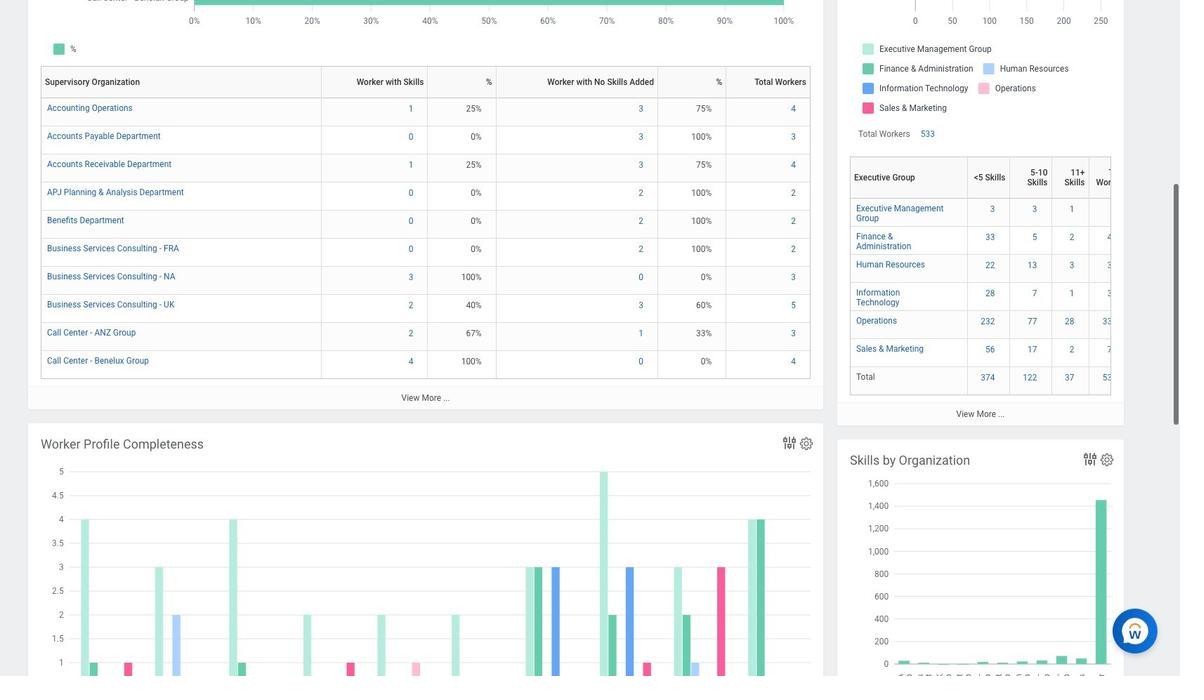 Task type: locate. For each thing, give the bounding box(es) containing it.
3 total workers image from the top
[[1095, 260, 1126, 271]]

total element
[[857, 370, 876, 382]]

4 total workers image from the top
[[1095, 288, 1126, 299]]

2 total workers image from the top
[[1095, 232, 1126, 243]]

total workers image
[[1095, 204, 1126, 215], [1095, 232, 1126, 243], [1095, 260, 1126, 271], [1095, 288, 1126, 299], [1095, 316, 1126, 328], [1095, 372, 1126, 384]]

skills by organization element
[[838, 440, 1124, 677]]

6 total workers image from the top
[[1095, 372, 1126, 384]]



Task type: vqa. For each thing, say whether or not it's contained in the screenshot.
first the Absence from left
no



Task type: describe. For each thing, give the bounding box(es) containing it.
configure and view chart data image
[[782, 435, 798, 452]]

worker profile completeness element
[[28, 424, 824, 677]]

5 total workers image from the top
[[1095, 316, 1126, 328]]

worker skills snapshot element
[[28, 0, 824, 410]]

total workers image
[[1095, 344, 1126, 356]]

worker skills band element
[[838, 0, 1132, 426]]

1 total workers image from the top
[[1095, 204, 1126, 215]]



